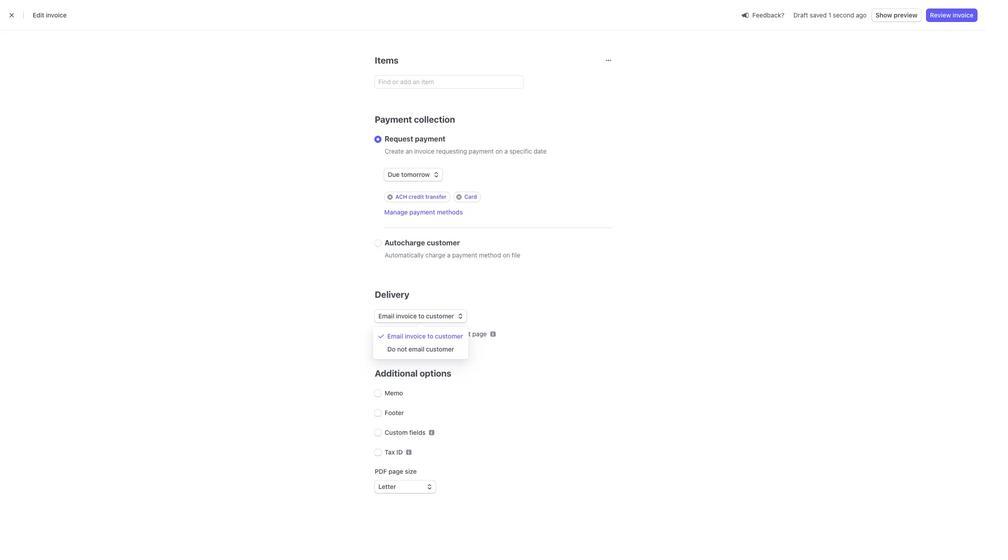 Task type: vqa. For each thing, say whether or not it's contained in the screenshot.
tab panel
no



Task type: describe. For each thing, give the bounding box(es) containing it.
options
[[420, 368, 452, 379]]

toolbar containing ach credit transfer
[[384, 192, 481, 202]]

1
[[829, 11, 832, 19]]

invoice up email
[[405, 332, 426, 340]]

review invoice
[[930, 11, 974, 19]]

review invoice button
[[927, 9, 978, 22]]

1 horizontal spatial page
[[473, 330, 487, 338]]

payment
[[375, 114, 412, 125]]

date
[[534, 147, 547, 155]]

payment right requesting
[[469, 147, 494, 155]]

preview
[[894, 11, 918, 19]]

draft
[[794, 11, 808, 19]]

footer
[[385, 409, 404, 417]]

card
[[465, 194, 477, 200]]

svg image for due tomorrow
[[434, 172, 439, 177]]

create
[[385, 147, 404, 155]]

show preview button
[[872, 9, 921, 22]]

customer inside autocharge customer automatically charge a payment method on file
[[427, 239, 460, 247]]

request
[[385, 135, 413, 143]]

ach credit transfer
[[396, 194, 447, 200]]

payment inside button
[[410, 208, 435, 216]]

include
[[385, 330, 406, 338]]

due
[[388, 171, 400, 178]]

manage payment methods button
[[384, 208, 463, 217]]

svg image
[[458, 314, 463, 319]]

transfer
[[426, 194, 447, 200]]

svg image for letter
[[427, 484, 432, 490]]

show preview
[[876, 11, 918, 19]]

to for email invoice to customer popup button
[[419, 312, 425, 320]]

custom fields
[[385, 429, 426, 436]]

link
[[408, 330, 418, 338]]

requesting
[[436, 147, 467, 155]]

memo
[[385, 389, 403, 397]]

not
[[397, 345, 407, 353]]

additional options
[[375, 368, 452, 379]]

payment down the collection
[[415, 135, 446, 143]]

invoice inside popup button
[[396, 312, 417, 320]]

email for email invoice to customer button
[[388, 332, 403, 340]]

due tomorrow button
[[384, 168, 443, 181]]

edit
[[33, 11, 44, 19]]

to for email invoice to customer button
[[428, 332, 434, 340]]

email
[[409, 345, 425, 353]]

draft saved 1 second ago
[[794, 11, 867, 19]]

do not email customer button
[[375, 343, 467, 356]]

Find or add an item text field
[[375, 76, 524, 88]]

do not email customer
[[388, 345, 454, 353]]

id
[[397, 448, 403, 456]]

to right the link
[[419, 330, 425, 338]]

request payment create an invoice requesting payment on a specific date
[[385, 135, 547, 155]]

invoice inside request payment create an invoice requesting payment on a specific date
[[414, 147, 435, 155]]

feedback?
[[753, 11, 785, 19]]

collection
[[414, 114, 455, 125]]

ach
[[396, 194, 407, 200]]

delivery
[[375, 289, 410, 300]]

a inside request payment create an invoice requesting payment on a specific date
[[505, 147, 508, 155]]

size
[[405, 468, 417, 475]]

invoice right review
[[953, 11, 974, 19]]

customer inside popup button
[[426, 312, 454, 320]]



Task type: locate. For each thing, give the bounding box(es) containing it.
payment
[[415, 135, 446, 143], [469, 147, 494, 155], [410, 208, 435, 216], [452, 251, 477, 259], [446, 330, 471, 338]]

0 horizontal spatial svg image
[[427, 484, 432, 490]]

svg image inside letter popup button
[[427, 484, 432, 490]]

a inside autocharge customer automatically charge a payment method on file
[[447, 251, 451, 259]]

on left specific
[[496, 147, 503, 155]]

1 vertical spatial on
[[503, 251, 510, 259]]

tomorrow
[[401, 171, 430, 178]]

email invoice to customer button
[[375, 331, 467, 343]]

toolbar
[[384, 192, 481, 202]]

0 vertical spatial page
[[473, 330, 487, 338]]

customer down include link to online payment page
[[426, 345, 454, 353]]

payment collection
[[375, 114, 455, 125]]

customer up include link to online payment page
[[426, 312, 454, 320]]

charge
[[426, 251, 446, 259]]

remove card image
[[457, 194, 462, 200]]

1 vertical spatial email
[[388, 332, 403, 340]]

page right online
[[473, 330, 487, 338]]

email invoice to customer button
[[375, 310, 467, 323]]

manage payment methods
[[384, 208, 463, 216]]

include link to online payment page
[[385, 330, 487, 338]]

email invoice to customer inside popup button
[[379, 312, 454, 320]]

invoice right an
[[414, 147, 435, 155]]

pdf
[[375, 468, 387, 475]]

customer
[[427, 239, 460, 247], [426, 312, 454, 320], [435, 332, 463, 340], [426, 345, 454, 353]]

customer up charge
[[427, 239, 460, 247]]

to up email invoice to customer button
[[419, 312, 425, 320]]

custom
[[385, 429, 408, 436]]

edit invoice
[[33, 11, 67, 19]]

email
[[379, 312, 394, 320], [388, 332, 403, 340]]

tab list
[[859, 61, 986, 85]]

pdf page size
[[375, 468, 417, 475]]

payment down ach credit transfer
[[410, 208, 435, 216]]

svg image right tomorrow
[[434, 172, 439, 177]]

autocharge
[[385, 239, 425, 247]]

email inside popup button
[[379, 312, 394, 320]]

a
[[505, 147, 508, 155], [447, 251, 451, 259]]

file
[[512, 251, 521, 259]]

ago
[[856, 11, 867, 19]]

svg image right letter
[[427, 484, 432, 490]]

a right charge
[[447, 251, 451, 259]]

invoice right edit
[[46, 11, 67, 19]]

email invoice to customer up the link
[[379, 312, 454, 320]]

email inside button
[[388, 332, 403, 340]]

0 vertical spatial email invoice to customer
[[379, 312, 454, 320]]

page
[[473, 330, 487, 338], [389, 468, 403, 475]]

email invoice to customer for email invoice to customer button
[[388, 332, 463, 340]]

payment down svg image at the left
[[446, 330, 471, 338]]

0 vertical spatial email
[[379, 312, 394, 320]]

payment inside autocharge customer automatically charge a payment method on file
[[452, 251, 477, 259]]

email up do
[[388, 332, 403, 340]]

page left size
[[389, 468, 403, 475]]

letter button
[[375, 481, 436, 493]]

to inside button
[[428, 332, 434, 340]]

email invoice to customer
[[379, 312, 454, 320], [388, 332, 463, 340]]

1 vertical spatial page
[[389, 468, 403, 475]]

on inside request payment create an invoice requesting payment on a specific date
[[496, 147, 503, 155]]

1 vertical spatial email invoice to customer
[[388, 332, 463, 340]]

1 vertical spatial a
[[447, 251, 451, 259]]

1 vertical spatial svg image
[[427, 484, 432, 490]]

automatically
[[385, 251, 424, 259]]

additional
[[375, 368, 418, 379]]

email up include
[[379, 312, 394, 320]]

tax id
[[385, 448, 403, 456]]

to
[[419, 312, 425, 320], [419, 330, 425, 338], [428, 332, 434, 340]]

customer down svg image at the left
[[435, 332, 463, 340]]

method
[[479, 251, 501, 259]]

items
[[375, 55, 399, 65]]

svg image
[[434, 172, 439, 177], [427, 484, 432, 490]]

tax
[[385, 448, 395, 456]]

a left specific
[[505, 147, 508, 155]]

remove ach credit transfer image
[[388, 194, 393, 200]]

0 vertical spatial a
[[505, 147, 508, 155]]

to up do not email customer at the bottom
[[428, 332, 434, 340]]

on for payment
[[496, 147, 503, 155]]

0 vertical spatial svg image
[[434, 172, 439, 177]]

methods
[[437, 208, 463, 216]]

on
[[496, 147, 503, 155], [503, 251, 510, 259]]

fields
[[409, 429, 426, 436]]

on for customer
[[503, 251, 510, 259]]

credit
[[409, 194, 424, 200]]

svg image inside 'due tomorrow' popup button
[[434, 172, 439, 177]]

email invoice to customer for email invoice to customer popup button
[[379, 312, 454, 320]]

feedback? button
[[738, 9, 788, 21]]

on inside autocharge customer automatically charge a payment method on file
[[503, 251, 510, 259]]

to inside popup button
[[419, 312, 425, 320]]

0 vertical spatial on
[[496, 147, 503, 155]]

1 horizontal spatial svg image
[[434, 172, 439, 177]]

do
[[388, 345, 396, 353]]

invoice
[[46, 11, 67, 19], [953, 11, 974, 19], [414, 147, 435, 155], [396, 312, 417, 320], [405, 332, 426, 340]]

on left 'file' at the right top of page
[[503, 251, 510, 259]]

0 horizontal spatial a
[[447, 251, 451, 259]]

autocharge customer automatically charge a payment method on file
[[385, 239, 521, 259]]

specific
[[510, 147, 532, 155]]

online
[[427, 330, 444, 338]]

email invoice to customer inside button
[[388, 332, 463, 340]]

letter
[[379, 483, 396, 491]]

email invoice to customer up do not email customer at the bottom
[[388, 332, 463, 340]]

payment left method on the top of page
[[452, 251, 477, 259]]

email for email invoice to customer popup button
[[379, 312, 394, 320]]

0 horizontal spatial page
[[389, 468, 403, 475]]

saved
[[810, 11, 827, 19]]

show
[[876, 11, 893, 19]]

manage
[[384, 208, 408, 216]]

an
[[406, 147, 413, 155]]

review
[[930, 11, 951, 19]]

invoice up the link
[[396, 312, 417, 320]]

1 horizontal spatial a
[[505, 147, 508, 155]]

due tomorrow
[[388, 171, 430, 178]]

second
[[833, 11, 855, 19]]



